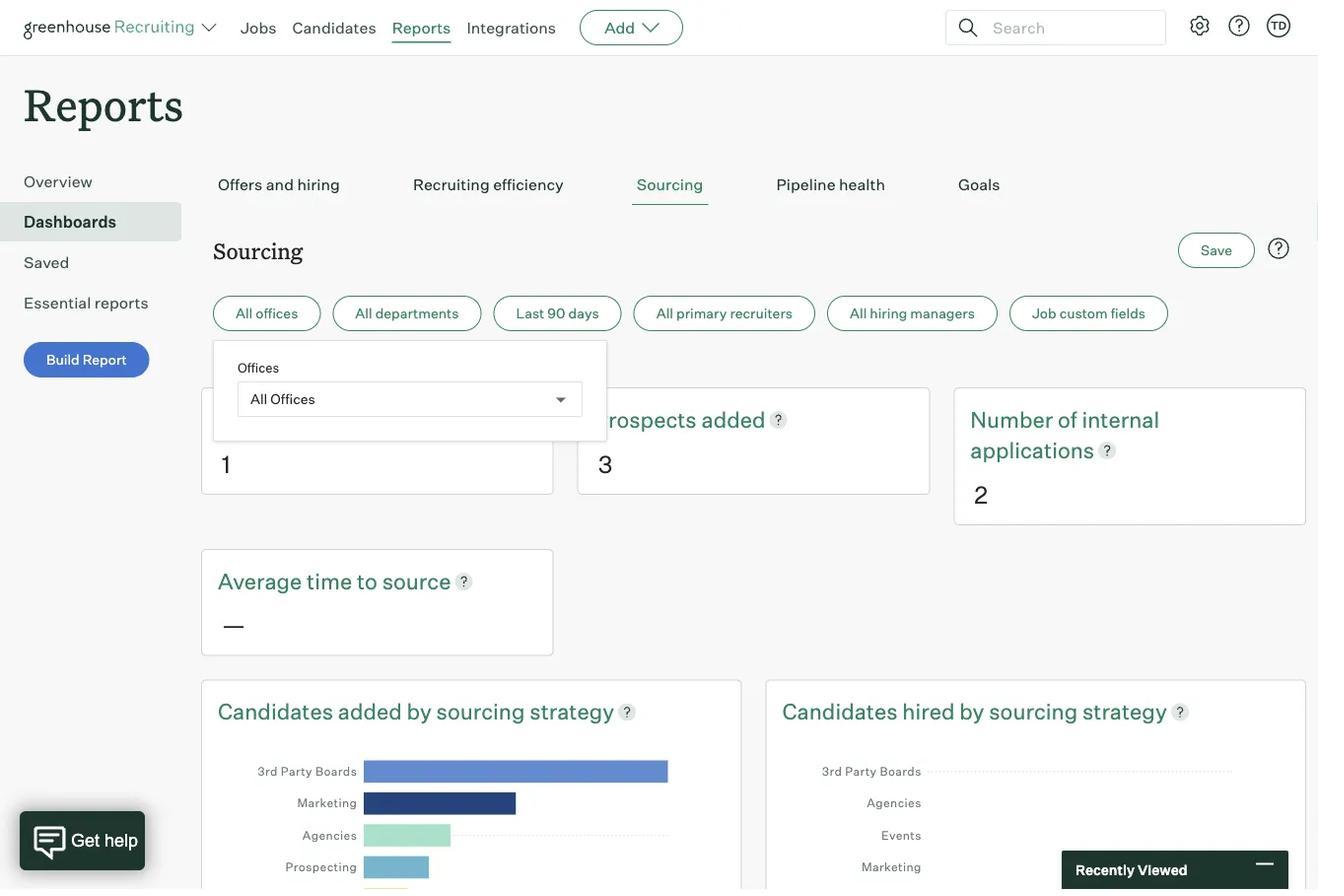 Task type: vqa. For each thing, say whether or not it's contained in the screenshot.
Job Custom Fields at top right
yes



Task type: describe. For each thing, give the bounding box(es) containing it.
departments
[[375, 305, 459, 322]]

referrals link
[[218, 404, 314, 435]]

tab list containing offers and hiring
[[213, 165, 1295, 205]]

build report button
[[24, 342, 150, 378]]

candidates link for candidates hired by sourcing
[[782, 697, 902, 727]]

recently
[[1076, 862, 1135, 879]]

all offices
[[250, 391, 315, 408]]

90
[[548, 305, 566, 322]]

3
[[598, 449, 613, 479]]

save
[[1201, 242, 1232, 259]]

sourcing for candidates added by sourcing
[[436, 698, 525, 725]]

sourcing for candidates hired by sourcing
[[989, 698, 1078, 725]]

of
[[1058, 406, 1077, 433]]

candidates for candidates
[[292, 18, 376, 37]]

27,
[[292, 357, 312, 374]]

applications
[[971, 436, 1095, 463]]

average link
[[218, 566, 307, 596]]

hired link
[[902, 697, 960, 727]]

recruiting efficiency button
[[408, 165, 569, 205]]

applications link
[[971, 435, 1095, 465]]

reports
[[94, 293, 149, 313]]

of link
[[1058, 404, 1082, 435]]

essential reports link
[[24, 291, 174, 315]]

recently viewed
[[1076, 862, 1188, 879]]

1
[[222, 449, 230, 479]]

overview
[[24, 172, 92, 191]]

average time to
[[218, 567, 382, 594]]

jobs link
[[241, 18, 277, 37]]

0 vertical spatial added
[[702, 406, 766, 433]]

strategy link for candidates added by sourcing
[[530, 697, 614, 727]]

to
[[357, 567, 377, 594]]

pipeline health button
[[771, 165, 890, 205]]

hiring inside "all hiring managers" button
[[870, 305, 907, 322]]

—
[[222, 610, 246, 640]]

recruiting efficiency
[[413, 175, 564, 194]]

time link
[[307, 566, 357, 596]]

strategy for candidates hired by sourcing
[[1083, 698, 1167, 725]]

dashboards link
[[24, 210, 174, 234]]

recruiters
[[730, 305, 793, 322]]

by link for added
[[407, 697, 436, 727]]

to link
[[357, 566, 382, 596]]

all primary recruiters
[[656, 305, 793, 322]]

integrations
[[467, 18, 556, 37]]

Search text field
[[988, 13, 1148, 42]]

0 horizontal spatial added
[[338, 698, 402, 725]]

td
[[1271, 19, 1287, 32]]

candidates added by sourcing
[[218, 698, 530, 725]]

build report
[[46, 351, 127, 368]]

goals button
[[953, 165, 1005, 205]]

jul
[[213, 357, 234, 374]]

submitted
[[314, 406, 418, 433]]

source
[[382, 567, 451, 594]]

custom
[[1060, 305, 1108, 322]]

managers
[[910, 305, 975, 322]]

add button
[[580, 10, 683, 45]]

all for all hiring managers
[[850, 305, 867, 322]]

sourcing inside button
[[637, 175, 703, 194]]

efficiency
[[493, 175, 564, 194]]

saved link
[[24, 251, 174, 274]]

primary
[[676, 305, 727, 322]]

oct
[[266, 357, 289, 374]]

job custom fields
[[1032, 305, 1146, 322]]

pipeline
[[776, 175, 836, 194]]

report
[[83, 351, 127, 368]]

0 vertical spatial offices
[[238, 360, 279, 375]]

average
[[218, 567, 302, 594]]

all offices button
[[213, 296, 321, 331]]

goals
[[958, 175, 1000, 194]]

add
[[605, 18, 635, 37]]

1 vertical spatial offices
[[270, 391, 315, 408]]

sourcing button
[[632, 165, 708, 205]]

by for added
[[407, 698, 432, 725]]

all for all departments
[[355, 305, 372, 322]]

-
[[257, 357, 263, 374]]

all hiring managers button
[[827, 296, 998, 331]]

all offices
[[236, 305, 298, 322]]

build
[[46, 351, 80, 368]]

0 horizontal spatial reports
[[24, 75, 184, 133]]

xychart image for candidates hired by sourcing
[[810, 746, 1262, 890]]

faq image
[[1267, 237, 1291, 260]]

2023
[[315, 357, 349, 374]]

number link
[[971, 404, 1058, 435]]

prospects
[[594, 406, 702, 433]]



Task type: locate. For each thing, give the bounding box(es) containing it.
viewed
[[1138, 862, 1188, 879]]

1 horizontal spatial sourcing link
[[989, 697, 1083, 727]]

reports
[[392, 18, 451, 37], [24, 75, 184, 133]]

offers and hiring
[[218, 175, 340, 194]]

fields
[[1111, 305, 1146, 322]]

0 horizontal spatial by link
[[407, 697, 436, 727]]

2 by from the left
[[960, 698, 984, 725]]

all left departments
[[355, 305, 372, 322]]

hiring
[[297, 175, 340, 194], [870, 305, 907, 322]]

1 horizontal spatial by
[[960, 698, 984, 725]]

offices right jul
[[238, 360, 279, 375]]

xychart image
[[246, 746, 698, 890], [810, 746, 1262, 890]]

1 horizontal spatial strategy
[[1083, 698, 1167, 725]]

referrals
[[218, 406, 314, 433]]

all for all offices
[[250, 391, 267, 408]]

2 sourcing from the left
[[989, 698, 1078, 725]]

1 vertical spatial sourcing
[[213, 236, 303, 265]]

last
[[516, 305, 545, 322]]

offices
[[238, 360, 279, 375], [270, 391, 315, 408]]

prospects link
[[594, 404, 702, 435]]

by for hired
[[960, 698, 984, 725]]

all departments
[[355, 305, 459, 322]]

overview link
[[24, 170, 174, 193]]

hired
[[902, 698, 955, 725]]

dashboards
[[24, 212, 116, 232]]

candidates for candidates hired by sourcing
[[782, 698, 898, 725]]

0 horizontal spatial strategy link
[[530, 697, 614, 727]]

all left offices
[[236, 305, 253, 322]]

strategy for candidates added by sourcing
[[530, 698, 614, 725]]

1 sourcing from the left
[[436, 698, 525, 725]]

last 90 days
[[516, 305, 599, 322]]

candidates link for candidates added by sourcing
[[218, 697, 338, 727]]

reports down greenhouse recruiting "image"
[[24, 75, 184, 133]]

all
[[236, 305, 253, 322], [355, 305, 372, 322], [656, 305, 673, 322], [850, 305, 867, 322], [250, 391, 267, 408]]

0 horizontal spatial by
[[407, 698, 432, 725]]

all left managers
[[850, 305, 867, 322]]

days
[[568, 305, 599, 322]]

sourcing
[[637, 175, 703, 194], [213, 236, 303, 265]]

recruiting
[[413, 175, 490, 194]]

1 horizontal spatial reports
[[392, 18, 451, 37]]

source link
[[382, 566, 451, 596]]

1 vertical spatial hiring
[[870, 305, 907, 322]]

0 horizontal spatial strategy
[[530, 698, 614, 725]]

candidates left hired
[[782, 698, 898, 725]]

by
[[407, 698, 432, 725], [960, 698, 984, 725]]

sourcing
[[436, 698, 525, 725], [989, 698, 1078, 725]]

offers
[[218, 175, 263, 194]]

1 vertical spatial reports
[[24, 75, 184, 133]]

2 sourcing link from the left
[[989, 697, 1083, 727]]

by link
[[407, 697, 436, 727], [960, 697, 989, 727]]

sourcing link for candidates added by sourcing
[[436, 697, 530, 727]]

0 horizontal spatial sourcing
[[436, 698, 525, 725]]

jul 29 - oct 27, 2023
[[213, 357, 349, 374]]

sourcing link for candidates hired by sourcing
[[989, 697, 1083, 727]]

1 vertical spatial added
[[338, 698, 402, 725]]

all for all offices
[[236, 305, 253, 322]]

offices down 27,
[[270, 391, 315, 408]]

2
[[974, 479, 988, 509]]

0 horizontal spatial added link
[[338, 697, 407, 727]]

2 by link from the left
[[960, 697, 989, 727]]

0 vertical spatial sourcing
[[637, 175, 703, 194]]

1 by link from the left
[[407, 697, 436, 727]]

candidates for candidates added by sourcing
[[218, 698, 333, 725]]

added
[[702, 406, 766, 433], [338, 698, 402, 725]]

jobs
[[241, 18, 277, 37]]

all hiring managers
[[850, 305, 975, 322]]

health
[[839, 175, 885, 194]]

candidates link
[[292, 18, 376, 37], [218, 697, 338, 727], [782, 697, 902, 727]]

configure image
[[1188, 14, 1212, 37]]

1 horizontal spatial strategy link
[[1083, 697, 1167, 727]]

2 xychart image from the left
[[810, 746, 1262, 890]]

2 strategy from the left
[[1083, 698, 1167, 725]]

1 by from the left
[[407, 698, 432, 725]]

0 vertical spatial hiring
[[297, 175, 340, 194]]

last 90 days button
[[493, 296, 622, 331]]

and
[[266, 175, 294, 194]]

0 vertical spatial reports
[[392, 18, 451, 37]]

reports link
[[392, 18, 451, 37]]

hiring right and
[[297, 175, 340, 194]]

sourcing link
[[436, 697, 530, 727], [989, 697, 1083, 727]]

internal
[[1082, 406, 1160, 433]]

hiring inside offers and hiring button
[[297, 175, 340, 194]]

all primary recruiters button
[[634, 296, 815, 331]]

greenhouse recruiting image
[[24, 16, 201, 39]]

1 horizontal spatial by link
[[960, 697, 989, 727]]

reports left integrations link
[[392, 18, 451, 37]]

0 horizontal spatial hiring
[[297, 175, 340, 194]]

job custom fields button
[[1010, 296, 1168, 331]]

candidates right jobs
[[292, 18, 376, 37]]

td button
[[1267, 14, 1291, 37]]

1 horizontal spatial xychart image
[[810, 746, 1262, 890]]

0 horizontal spatial xychart image
[[246, 746, 698, 890]]

internal link
[[1082, 404, 1164, 435]]

offices
[[256, 305, 298, 322]]

job
[[1032, 305, 1057, 322]]

by link for hired
[[960, 697, 989, 727]]

0 vertical spatial added link
[[702, 404, 766, 435]]

1 horizontal spatial sourcing
[[989, 698, 1078, 725]]

number
[[971, 406, 1053, 433]]

1 sourcing link from the left
[[436, 697, 530, 727]]

1 horizontal spatial sourcing
[[637, 175, 703, 194]]

all departments button
[[333, 296, 482, 331]]

added link
[[702, 404, 766, 435], [338, 697, 407, 727]]

2 strategy link from the left
[[1083, 697, 1167, 727]]

0 horizontal spatial sourcing
[[213, 236, 303, 265]]

1 vertical spatial added link
[[338, 697, 407, 727]]

td button
[[1263, 10, 1295, 41]]

1 strategy link from the left
[[530, 697, 614, 727]]

1 strategy from the left
[[530, 698, 614, 725]]

all down "-"
[[250, 391, 267, 408]]

hiring left managers
[[870, 305, 907, 322]]

integrations link
[[467, 18, 556, 37]]

essential
[[24, 293, 91, 313]]

xychart image for candidates added by sourcing
[[246, 746, 698, 890]]

number of internal
[[971, 406, 1164, 433]]

submitted link
[[314, 404, 418, 435]]

strategy link for candidates hired by sourcing
[[1083, 697, 1167, 727]]

1 xychart image from the left
[[246, 746, 698, 890]]

29
[[237, 357, 254, 374]]

saved
[[24, 253, 69, 272]]

tab list
[[213, 165, 1295, 205]]

candidates hired by sourcing
[[782, 698, 1083, 725]]

essential reports
[[24, 293, 149, 313]]

strategy
[[530, 698, 614, 725], [1083, 698, 1167, 725]]

0 horizontal spatial sourcing link
[[436, 697, 530, 727]]

all for all primary recruiters
[[656, 305, 673, 322]]

1 horizontal spatial added
[[702, 406, 766, 433]]

save button
[[1178, 233, 1255, 268]]

1 horizontal spatial hiring
[[870, 305, 907, 322]]

all left primary
[[656, 305, 673, 322]]

time
[[307, 567, 352, 594]]

candidates down —
[[218, 698, 333, 725]]

1 horizontal spatial added link
[[702, 404, 766, 435]]



